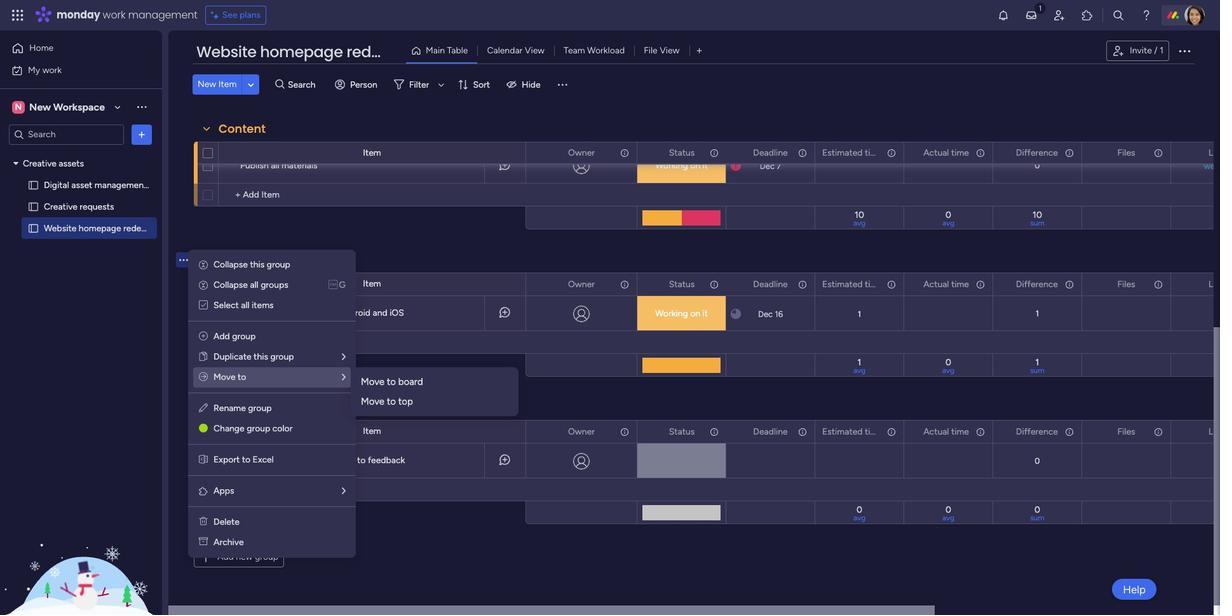 Task type: locate. For each thing, give the bounding box(es) containing it.
group right new
[[255, 552, 279, 563]]

public board image
[[27, 179, 39, 191], [27, 201, 39, 213]]

3 estimated time from the top
[[823, 426, 883, 437]]

2 files field from the top
[[1115, 278, 1139, 292]]

responsive design
[[219, 252, 328, 268]]

1 vertical spatial actual
[[924, 279, 950, 290]]

creative right caret down image
[[23, 158, 57, 169]]

difference for launch
[[1017, 426, 1059, 437]]

launch
[[219, 399, 261, 415]]

2 public board image from the top
[[27, 201, 39, 213]]

all left groups
[[250, 280, 259, 291]]

owner field for launch
[[565, 425, 598, 439]]

to for move to
[[238, 372, 246, 383]]

new item
[[198, 79, 237, 90]]

2 vertical spatial owner field
[[565, 425, 598, 439]]

1 vertical spatial status
[[669, 279, 695, 290]]

estimated time
[[823, 147, 883, 158], [823, 279, 883, 290], [823, 426, 883, 437]]

2 deadline from the top
[[754, 279, 788, 290]]

work
[[103, 8, 126, 22], [42, 65, 62, 75]]

1 collapse from the top
[[214, 259, 248, 270]]

1 deadline from the top
[[754, 147, 788, 158]]

2 vertical spatial deadline
[[754, 426, 788, 437]]

1 difference field from the top
[[1013, 146, 1062, 160]]

status
[[669, 147, 695, 158], [669, 279, 695, 290], [669, 426, 695, 437]]

to left top
[[387, 396, 396, 407]]

this up collapse all groups on the left
[[250, 259, 265, 270]]

item for responsive design
[[363, 279, 381, 289]]

dec left 16
[[759, 309, 773, 319]]

1 actual time field from the top
[[921, 146, 973, 160]]

2 vertical spatial status
[[669, 426, 695, 437]]

difference for content
[[1017, 147, 1059, 158]]

1 vertical spatial difference
[[1017, 279, 1059, 290]]

public board image for creative requests
[[27, 201, 39, 213]]

person button
[[330, 74, 385, 95]]

1 vertical spatial files
[[1118, 279, 1136, 290]]

3 difference field from the top
[[1013, 425, 1062, 439]]

website homepage redesign down requests
[[44, 223, 158, 234]]

no file image
[[1121, 158, 1132, 174]]

column information image for 2nd actual time 'field' from the bottom of the page
[[976, 279, 986, 290]]

0 vertical spatial actual time
[[924, 147, 970, 158]]

all right publish
[[271, 160, 279, 171]]

Content field
[[216, 121, 269, 137]]

2 horizontal spatial all
[[271, 160, 279, 171]]

difference field for responsive design
[[1013, 278, 1062, 292]]

options image for third estimated time field from the bottom of the page
[[886, 142, 895, 164]]

1 vertical spatial new
[[29, 101, 51, 113]]

collapse right svg image
[[214, 259, 248, 270]]

column information image
[[620, 148, 630, 158], [1065, 148, 1075, 158], [1154, 148, 1164, 158], [710, 279, 720, 290], [798, 279, 808, 290], [976, 279, 986, 290], [620, 427, 630, 437], [710, 427, 720, 437], [798, 427, 808, 437], [976, 427, 986, 437]]

0 vertical spatial owner
[[568, 147, 595, 158]]

item for launch
[[363, 426, 381, 437]]

lottie animation image
[[0, 487, 162, 616]]

2 vertical spatial deadline field
[[750, 425, 791, 439]]

0 vertical spatial actual
[[924, 147, 950, 158]]

1 vertical spatial estimated time
[[823, 279, 883, 290]]

options image
[[135, 128, 148, 141], [797, 142, 806, 164], [1153, 142, 1162, 164], [619, 274, 628, 295], [797, 274, 806, 295], [177, 292, 187, 335], [619, 421, 628, 443], [709, 421, 718, 443], [975, 421, 984, 443], [1064, 421, 1073, 443], [1153, 421, 1162, 443], [177, 439, 187, 482]]

2 vertical spatial all
[[241, 300, 250, 311]]

monday work management
[[57, 8, 198, 22]]

move up the move to top
[[361, 376, 385, 388]]

0 vertical spatial redesign
[[347, 41, 412, 62]]

2 difference from the top
[[1017, 279, 1059, 290]]

0 vertical spatial estimated time
[[823, 147, 883, 158]]

0 vertical spatial actual time field
[[921, 146, 973, 160]]

1 horizontal spatial work
[[103, 8, 126, 22]]

1 vertical spatial all
[[250, 280, 259, 291]]

move inside menu
[[214, 372, 236, 383]]

notifications image
[[998, 9, 1010, 22]]

2 estimated time field from the top
[[820, 278, 884, 292]]

files field for content
[[1115, 146, 1139, 160]]

1 vertical spatial this
[[254, 352, 268, 362]]

2 vertical spatial sum
[[1031, 514, 1045, 523]]

1 10 from the left
[[855, 210, 865, 221]]

dapulse archived image
[[199, 537, 208, 548]]

files for responsive design
[[1118, 279, 1136, 290]]

group inside add new group button
[[255, 552, 279, 563]]

0 vertical spatial website homepage redesign
[[196, 41, 412, 62]]

options image
[[1178, 43, 1193, 58], [619, 142, 628, 164], [709, 142, 718, 164], [886, 142, 895, 164], [975, 142, 984, 164], [1064, 142, 1073, 164], [709, 274, 718, 295], [886, 274, 895, 295], [975, 274, 984, 295], [1064, 274, 1073, 295], [1153, 274, 1162, 295], [797, 421, 806, 443], [886, 421, 895, 443]]

column information image for responsive design deadline field
[[798, 279, 808, 290]]

2 status field from the top
[[666, 278, 698, 292]]

1 sum from the top
[[1031, 219, 1045, 228]]

files
[[1118, 147, 1136, 158], [1118, 279, 1136, 290], [1118, 426, 1136, 437]]

see plans
[[222, 10, 261, 20]]

3 owner from the top
[[568, 426, 595, 437]]

new inside workspace selection "element"
[[29, 101, 51, 113]]

view inside file view button
[[660, 45, 680, 56]]

3 difference from the top
[[1017, 426, 1059, 437]]

1 horizontal spatial all
[[250, 280, 259, 291]]

1 vertical spatial deadline
[[754, 279, 788, 290]]

group up duplicate this group
[[232, 331, 256, 342]]

see plans button
[[205, 6, 267, 25]]

1 vertical spatial files field
[[1115, 278, 1139, 292]]

2 vertical spatial files
[[1118, 426, 1136, 437]]

dec left 7
[[760, 161, 775, 171]]

1 vertical spatial add
[[217, 552, 234, 563]]

1 public board image from the top
[[27, 179, 39, 191]]

menu
[[188, 250, 356, 558]]

options image for first deadline field from the bottom of the page
[[797, 421, 806, 443]]

sum for 1
[[1031, 366, 1045, 375]]

website right public board image
[[44, 223, 77, 234]]

view right file
[[660, 45, 680, 56]]

management
[[128, 8, 198, 22], [95, 180, 147, 190]]

to left board
[[387, 376, 396, 388]]

3 files field from the top
[[1115, 425, 1139, 439]]

1 inside button
[[1161, 45, 1164, 56]]

new item button
[[193, 74, 242, 95]]

1 vertical spatial estimated
[[823, 279, 863, 290]]

1 vertical spatial working
[[656, 308, 688, 319]]

1 difference from the top
[[1017, 147, 1059, 158]]

v2 edit line image
[[199, 403, 208, 414]]

move
[[214, 372, 236, 383], [361, 376, 385, 388], [361, 396, 385, 407]]

0 vertical spatial estimated time field
[[820, 146, 884, 160]]

publish
[[240, 160, 269, 171]]

1 owner field from the top
[[565, 146, 598, 160]]

calendar view
[[487, 45, 545, 56]]

public board image up public board image
[[27, 201, 39, 213]]

0 vertical spatial list arrow image
[[342, 353, 346, 362]]

2 vertical spatial estimated time field
[[820, 425, 884, 439]]

2 vertical spatial actual
[[924, 426, 950, 437]]

1 vertical spatial status field
[[666, 278, 698, 292]]

10 inside 10 avg
[[855, 210, 865, 221]]

to left excel
[[242, 455, 251, 465]]

0 vertical spatial difference
[[1017, 147, 1059, 158]]

0 vertical spatial dec
[[760, 161, 775, 171]]

0 horizontal spatial redesign
[[123, 223, 158, 234]]

1 actual time from the top
[[924, 147, 970, 158]]

2 sum from the top
[[1031, 366, 1045, 375]]

0 vertical spatial estimated
[[823, 147, 863, 158]]

work inside button
[[42, 65, 62, 75]]

1 horizontal spatial new
[[198, 79, 216, 90]]

3 files from the top
[[1118, 426, 1136, 437]]

work right the monday
[[103, 8, 126, 22]]

2 vertical spatial difference
[[1017, 426, 1059, 437]]

1 vertical spatial it
[[703, 308, 708, 319]]

options image for the difference field associated with content
[[1064, 142, 1073, 164]]

redesign down (dam)
[[123, 223, 158, 234]]

view
[[525, 45, 545, 56], [660, 45, 680, 56]]

option
[[0, 152, 162, 155]]

1 vertical spatial owner
[[568, 279, 595, 290]]

sort button
[[453, 74, 498, 95]]

group up groups
[[267, 259, 291, 270]]

0 vertical spatial status
[[669, 147, 695, 158]]

options image for first estimated time field from the bottom
[[886, 421, 895, 443]]

homepage right out
[[284, 308, 326, 319]]

0 vertical spatial creative
[[23, 158, 57, 169]]

1 vertical spatial work
[[42, 65, 62, 75]]

0 vertical spatial this
[[250, 259, 265, 270]]

0 vertical spatial + add item text field
[[225, 188, 520, 203]]

Website homepage redesign field
[[193, 41, 412, 63]]

main
[[426, 45, 445, 56]]

1 vertical spatial creative
[[44, 201, 78, 212]]

change group color
[[214, 423, 293, 434]]

3 sum from the top
[[1031, 514, 1045, 523]]

1 estimated from the top
[[823, 147, 863, 158]]

collapse all groups
[[214, 280, 289, 291]]

0
[[1035, 161, 1041, 170], [946, 210, 952, 221], [946, 357, 952, 368], [1035, 457, 1041, 466], [857, 505, 863, 516], [946, 505, 952, 516], [1035, 505, 1041, 516]]

owner
[[568, 147, 595, 158], [568, 279, 595, 290], [568, 426, 595, 437]]

export to excel
[[214, 455, 274, 465]]

3 status field from the top
[[666, 425, 698, 439]]

file view button
[[635, 41, 690, 61]]

2 deadline field from the top
[[750, 278, 791, 292]]

move down move to board
[[361, 396, 385, 407]]

0 vertical spatial working
[[656, 160, 688, 171]]

website homepage redesign inside field
[[196, 41, 412, 62]]

export
[[214, 455, 240, 465]]

homepage down requests
[[79, 223, 121, 234]]

1 owner from the top
[[568, 147, 595, 158]]

2 list arrow image from the top
[[342, 373, 346, 382]]

1 horizontal spatial website homepage redesign
[[196, 41, 412, 62]]

1 vertical spatial management
[[95, 180, 147, 190]]

2 files from the top
[[1118, 279, 1136, 290]]

2 view from the left
[[660, 45, 680, 56]]

deadline field for content
[[750, 146, 791, 160]]

v2 search image
[[276, 77, 285, 92]]

add right v2 add outline image
[[214, 331, 230, 342]]

difference for responsive design
[[1017, 279, 1059, 290]]

assets
[[59, 158, 84, 169]]

1 vertical spatial public board image
[[27, 201, 39, 213]]

0 vertical spatial sum
[[1031, 219, 1045, 228]]

calendar view button
[[478, 41, 555, 61]]

actual
[[924, 147, 950, 158], [924, 279, 950, 290], [924, 426, 950, 437]]

1 list arrow image from the top
[[342, 353, 346, 362]]

0 vertical spatial all
[[271, 160, 279, 171]]

column information image for the difference field associated with content
[[1065, 148, 1075, 158]]

0 vertical spatial website
[[196, 41, 257, 62]]

creative
[[23, 158, 57, 169], [44, 201, 78, 212]]

2 vertical spatial status field
[[666, 425, 698, 439]]

0 vertical spatial files field
[[1115, 146, 1139, 160]]

g
[[339, 280, 346, 291]]

1 vertical spatial deadline field
[[750, 278, 791, 292]]

2 vertical spatial homepage
[[284, 308, 326, 319]]

0 vertical spatial management
[[128, 8, 198, 22]]

rename
[[214, 403, 246, 414]]

archive
[[214, 537, 244, 548]]

Difference field
[[1013, 146, 1062, 160], [1013, 278, 1062, 292], [1013, 425, 1062, 439]]

2 collapse from the top
[[214, 280, 248, 291]]

files field for responsive design
[[1115, 278, 1139, 292]]

Status field
[[666, 146, 698, 160], [666, 278, 698, 292], [666, 425, 698, 439]]

apps
[[214, 486, 234, 497]]

3 estimated from the top
[[823, 426, 863, 437]]

time
[[865, 147, 883, 158], [952, 147, 970, 158], [865, 279, 883, 290], [952, 279, 970, 290], [865, 426, 883, 437], [952, 426, 970, 437]]

items
[[252, 300, 274, 311]]

website
[[196, 41, 257, 62], [44, 223, 77, 234]]

1 vertical spatial collapse
[[214, 280, 248, 291]]

Actual time field
[[921, 146, 973, 160], [921, 278, 973, 292], [921, 425, 973, 439]]

view for calendar view
[[525, 45, 545, 56]]

redesign
[[347, 41, 412, 62], [123, 223, 158, 234]]

0 horizontal spatial new
[[29, 101, 51, 113]]

2 vertical spatial actual time field
[[921, 425, 973, 439]]

0 vertical spatial status field
[[666, 146, 698, 160]]

2 estimated from the top
[[823, 279, 863, 290]]

collapse
[[214, 259, 248, 270], [214, 280, 248, 291]]

view right calendar
[[525, 45, 545, 56]]

working
[[656, 160, 688, 171], [656, 308, 688, 319]]

2 vertical spatial estimated time
[[823, 426, 883, 437]]

0 vertical spatial it
[[703, 160, 708, 171]]

options image for responsive design's the difference field
[[1064, 274, 1073, 295]]

2 10 from the left
[[1033, 210, 1043, 221]]

+ Add Item text field
[[225, 335, 520, 350]]

1 vertical spatial owner field
[[565, 278, 598, 292]]

list box
[[0, 150, 175, 411]]

options image for second estimated time field from the top of the page
[[886, 274, 895, 295]]

Files field
[[1115, 146, 1139, 160], [1115, 278, 1139, 292], [1115, 425, 1139, 439]]

on
[[691, 160, 701, 171], [328, 308, 338, 319], [691, 308, 701, 319]]

1 horizontal spatial view
[[660, 45, 680, 56]]

add down the archive
[[217, 552, 234, 563]]

0 vertical spatial difference field
[[1013, 146, 1062, 160]]

list arrow image
[[342, 353, 346, 362], [342, 373, 346, 382], [342, 487, 346, 496]]

webs
[[1205, 161, 1221, 171]]

dec for dec 16
[[759, 309, 773, 319]]

inbox image
[[1026, 9, 1038, 22]]

10 sum
[[1031, 210, 1045, 228]]

1 vertical spatial + add item text field
[[225, 483, 520, 498]]

requests
[[80, 201, 114, 212]]

0 vertical spatial homepage
[[260, 41, 343, 62]]

1 vertical spatial sum
[[1031, 366, 1045, 375]]

options image for owner field related to content
[[619, 142, 628, 164]]

new for new workspace
[[29, 101, 51, 113]]

column information image for owner field related to content
[[620, 148, 630, 158]]

Deadline field
[[750, 146, 791, 160], [750, 278, 791, 292], [750, 425, 791, 439]]

v2 checkbox small outline image
[[199, 300, 208, 311]]

2 status from the top
[[669, 279, 695, 290]]

0 horizontal spatial work
[[42, 65, 62, 75]]

1 files from the top
[[1118, 147, 1136, 158]]

0 vertical spatial deadline
[[754, 147, 788, 158]]

webs link
[[1202, 161, 1221, 171]]

difference
[[1017, 147, 1059, 158], [1017, 279, 1059, 290], [1017, 426, 1059, 437]]

excel
[[253, 455, 274, 465]]

1 horizontal spatial redesign
[[347, 41, 412, 62]]

0 horizontal spatial 10
[[855, 210, 865, 221]]

to down duplicate
[[238, 372, 246, 383]]

view inside calendar view 'button'
[[525, 45, 545, 56]]

my work
[[28, 65, 62, 75]]

options image for 2nd actual time 'field' from the bottom of the page
[[975, 274, 984, 295]]

3 actual from the top
[[924, 426, 950, 437]]

16
[[775, 309, 783, 319]]

item
[[219, 79, 237, 90], [363, 148, 381, 158], [363, 279, 381, 289], [363, 426, 381, 437]]

rename group
[[214, 403, 272, 414]]

search everything image
[[1113, 9, 1125, 22]]

1 vertical spatial homepage
[[79, 223, 121, 234]]

3 status from the top
[[669, 426, 695, 437]]

deadline field for responsive design
[[750, 278, 791, 292]]

0 horizontal spatial view
[[525, 45, 545, 56]]

column information image
[[710, 148, 720, 158], [798, 148, 808, 158], [887, 148, 897, 158], [976, 148, 986, 158], [620, 279, 630, 290], [887, 279, 897, 290], [1065, 279, 1075, 290], [1154, 279, 1164, 290], [887, 427, 897, 437], [1065, 427, 1075, 437], [1154, 427, 1164, 437]]

avg
[[854, 219, 866, 228], [943, 219, 955, 228], [854, 366, 866, 375], [943, 366, 955, 375], [854, 514, 866, 523], [943, 514, 955, 523]]

management inside list box
[[95, 180, 147, 190]]

lottie animation element
[[0, 487, 162, 616]]

2 owner field from the top
[[565, 278, 598, 292]]

all left items
[[241, 300, 250, 311]]

0 vertical spatial public board image
[[27, 179, 39, 191]]

1 vertical spatial actual time field
[[921, 278, 973, 292]]

it
[[703, 160, 708, 171], [703, 308, 708, 319]]

public board image left digital
[[27, 179, 39, 191]]

content
[[219, 121, 266, 137]]

column information image for third actual time 'field' from the top of the page
[[976, 427, 986, 437]]

1 horizontal spatial 10
[[1033, 210, 1043, 221]]

management for asset
[[95, 180, 147, 190]]

0 vertical spatial add
[[214, 331, 230, 342]]

item for content
[[363, 148, 381, 158]]

estimated for second estimated time field from the top of the page
[[823, 279, 863, 290]]

1 vertical spatial website homepage redesign
[[44, 223, 158, 234]]

working on it
[[656, 160, 708, 171], [656, 308, 708, 319]]

move for move to
[[214, 372, 236, 383]]

None field
[[1206, 146, 1221, 160], [1206, 278, 1221, 292], [1206, 425, 1221, 439], [1206, 146, 1221, 160], [1206, 278, 1221, 292], [1206, 425, 1221, 439]]

3 owner field from the top
[[565, 425, 598, 439]]

calendar
[[487, 45, 523, 56]]

+ Add Item text field
[[225, 188, 520, 203], [225, 483, 520, 498]]

0 vertical spatial files
[[1118, 147, 1136, 158]]

help
[[1124, 583, 1146, 596]]

see
[[222, 10, 238, 20]]

dapulse addbtn image
[[1120, 165, 1122, 170]]

new right n on the top left of page
[[29, 101, 51, 113]]

new left "angle down" "icon"
[[198, 79, 216, 90]]

0 vertical spatial owner field
[[565, 146, 598, 160]]

move to
[[214, 372, 246, 383]]

collapse for collapse all groups
[[214, 280, 248, 291]]

v2 shortcuts ctrl image
[[329, 280, 338, 291]]

1 view from the left
[[525, 45, 545, 56]]

10 inside 10 sum
[[1033, 210, 1043, 221]]

0 vertical spatial working on it
[[656, 160, 708, 171]]

1 actual from the top
[[924, 147, 950, 158]]

homepage up the search field
[[260, 41, 343, 62]]

to
[[238, 372, 246, 383], [387, 376, 396, 388], [387, 396, 396, 407], [242, 455, 251, 465], [357, 455, 366, 466]]

new inside button
[[198, 79, 216, 90]]

website up new item
[[196, 41, 257, 62]]

1 files field from the top
[[1115, 146, 1139, 160]]

group down out
[[270, 352, 294, 362]]

3 actual time from the top
[[924, 426, 970, 437]]

1 working on it from the top
[[656, 160, 708, 171]]

0 horizontal spatial website
[[44, 223, 77, 234]]

2 vertical spatial files field
[[1115, 425, 1139, 439]]

move right v2 moveto o image
[[214, 372, 236, 383]]

2 difference field from the top
[[1013, 278, 1062, 292]]

1 vertical spatial working on it
[[656, 308, 708, 319]]

Estimated time field
[[820, 146, 884, 160], [820, 278, 884, 292], [820, 425, 884, 439]]

2 vertical spatial actual time
[[924, 426, 970, 437]]

add inside add new group button
[[217, 552, 234, 563]]

1 vertical spatial difference field
[[1013, 278, 1062, 292]]

file
[[644, 45, 658, 56]]

(dam)
[[149, 180, 175, 190]]

creative down digital
[[44, 201, 78, 212]]

1 deadline field from the top
[[750, 146, 791, 160]]

arrow down image
[[434, 77, 449, 92]]

2 vertical spatial difference field
[[1013, 425, 1062, 439]]

1 vertical spatial list arrow image
[[342, 373, 346, 382]]

collapse up select
[[214, 280, 248, 291]]

10 for 10 sum
[[1033, 210, 1043, 221]]

public board image for digital asset management (dam)
[[27, 179, 39, 191]]

apps image
[[198, 486, 209, 497]]

Search field
[[285, 76, 323, 93]]

2 vertical spatial list arrow image
[[342, 487, 346, 496]]

this right duplicate
[[254, 352, 268, 362]]

new
[[198, 79, 216, 90], [29, 101, 51, 113]]

help image
[[1141, 9, 1153, 22]]

svg image
[[198, 258, 209, 273]]

Owner field
[[565, 146, 598, 160], [565, 278, 598, 292], [565, 425, 598, 439]]

move to top
[[361, 396, 413, 407]]

website homepage redesign up the search field
[[196, 41, 412, 62]]

group
[[267, 259, 291, 270], [232, 331, 256, 342], [270, 352, 294, 362], [248, 403, 272, 414], [247, 423, 270, 434], [255, 552, 279, 563]]

all for collapse
[[250, 280, 259, 291]]

0 horizontal spatial all
[[241, 300, 250, 311]]

2 vertical spatial estimated
[[823, 426, 863, 437]]

2 working on it from the top
[[656, 308, 708, 319]]

redesign up person
[[347, 41, 412, 62]]

work right my on the left top of page
[[42, 65, 62, 75]]

add inside menu
[[214, 331, 230, 342]]

workspace
[[53, 101, 105, 113]]



Task type: vqa. For each thing, say whether or not it's contained in the screenshot.
People
no



Task type: describe. For each thing, give the bounding box(es) containing it.
according
[[315, 455, 355, 466]]

column information image for files field related to content
[[1154, 148, 1164, 158]]

0 horizontal spatial website homepage redesign
[[44, 223, 158, 234]]

digital asset management (dam)
[[44, 180, 175, 190]]

responsive
[[219, 252, 285, 268]]

owner for content
[[568, 147, 595, 158]]

new
[[236, 552, 253, 563]]

homepage inside field
[[260, 41, 343, 62]]

table
[[447, 45, 468, 56]]

10 avg
[[854, 210, 866, 228]]

ios
[[390, 308, 404, 319]]

owner for launch
[[568, 426, 595, 437]]

dec for dec 7
[[760, 161, 775, 171]]

v2 moveto o image
[[199, 372, 208, 383]]

v2 delete line image
[[199, 517, 208, 528]]

android
[[341, 308, 371, 319]]

color
[[273, 423, 293, 434]]

file view
[[644, 45, 680, 56]]

1 estimated time from the top
[[823, 147, 883, 158]]

add view image
[[697, 46, 702, 56]]

add for add new group
[[217, 552, 234, 563]]

workspace options image
[[135, 101, 148, 113]]

home
[[29, 43, 54, 53]]

creative for creative requests
[[44, 201, 78, 212]]

homepage inside list box
[[79, 223, 121, 234]]

n
[[15, 101, 22, 112]]

this for collapse
[[250, 259, 265, 270]]

work for my
[[42, 65, 62, 75]]

angle down image
[[248, 80, 254, 89]]

2 actual time field from the top
[[921, 278, 973, 292]]

collapse for collapse this group
[[214, 259, 248, 270]]

invite / 1
[[1130, 45, 1164, 56]]

deadline for content
[[754, 147, 788, 158]]

all for publish
[[271, 160, 279, 171]]

hide button
[[502, 74, 549, 95]]

1 sum
[[1031, 357, 1045, 375]]

list box containing creative assets
[[0, 150, 175, 411]]

2 actual time from the top
[[924, 279, 970, 290]]

team workload button
[[555, 41, 635, 61]]

work for monday
[[103, 8, 126, 22]]

to for export to excel
[[242, 455, 251, 465]]

3 deadline field from the top
[[750, 425, 791, 439]]

v2 overdue deadline image
[[731, 160, 741, 172]]

and
[[373, 308, 388, 319]]

Responsive design field
[[216, 252, 331, 268]]

0 inside 0 sum
[[1035, 505, 1041, 516]]

dec 7
[[760, 161, 782, 171]]

2 it from the top
[[703, 308, 708, 319]]

group left color
[[247, 423, 270, 434]]

1 status field from the top
[[666, 146, 698, 160]]

difference field for launch
[[1013, 425, 1062, 439]]

1 status from the top
[[669, 147, 695, 158]]

7
[[777, 161, 782, 171]]

my work button
[[8, 60, 137, 80]]

to for move to top
[[387, 396, 396, 407]]

v2 duplicate o image
[[200, 352, 207, 362]]

0 sum
[[1031, 505, 1045, 523]]

2 actual from the top
[[924, 279, 950, 290]]

dec 16
[[759, 309, 783, 319]]

materials
[[282, 160, 318, 171]]

files for content
[[1118, 147, 1136, 158]]

website inside field
[[196, 41, 257, 62]]

options image for files field related to responsive design
[[1153, 274, 1162, 295]]

public board image
[[27, 222, 39, 234]]

check
[[240, 308, 266, 319]]

2 working from the top
[[656, 308, 688, 319]]

add new group button
[[194, 547, 284, 568]]

make adjustments according to feedback
[[240, 455, 405, 466]]

move for move to board
[[361, 376, 385, 388]]

3 actual time field from the top
[[921, 425, 973, 439]]

v2 export to excel outline image
[[199, 455, 208, 465]]

management for work
[[128, 8, 198, 22]]

team workload
[[564, 45, 625, 56]]

sort
[[473, 79, 490, 90]]

2 + add item text field from the top
[[225, 483, 520, 498]]

1 vertical spatial redesign
[[123, 223, 158, 234]]

james peterson image
[[1185, 5, 1206, 25]]

main table button
[[406, 41, 478, 61]]

2 estimated time from the top
[[823, 279, 883, 290]]

menu image
[[556, 78, 569, 91]]

top
[[398, 396, 413, 407]]

groups
[[261, 280, 289, 291]]

design
[[288, 252, 328, 268]]

1 vertical spatial website
[[44, 223, 77, 234]]

Search in workspace field
[[27, 127, 106, 142]]

duplicate this group
[[214, 352, 294, 362]]

asset
[[71, 180, 92, 190]]

new for new item
[[198, 79, 216, 90]]

add group
[[214, 331, 256, 342]]

view for file view
[[660, 45, 680, 56]]

to left feedback
[[357, 455, 366, 466]]

owner field for content
[[565, 146, 598, 160]]

group up change group color
[[248, 403, 272, 414]]

filter
[[409, 79, 429, 90]]

10 for 10 avg
[[855, 210, 865, 221]]

sum for 10
[[1031, 219, 1045, 228]]

make
[[240, 455, 262, 466]]

1 + add item text field from the top
[[225, 188, 520, 203]]

creative for creative assets
[[23, 158, 57, 169]]

monday
[[57, 8, 100, 22]]

this for duplicate
[[254, 352, 268, 362]]

person
[[350, 79, 378, 90]]

column information image for first deadline field from the bottom of the page
[[798, 427, 808, 437]]

feedback
[[368, 455, 405, 466]]

estimated for first estimated time field from the bottom
[[823, 426, 863, 437]]

hide
[[522, 79, 541, 90]]

adjustments
[[264, 455, 313, 466]]

plans
[[240, 10, 261, 20]]

workspace selection element
[[12, 100, 107, 115]]

options image for 1st actual time 'field' from the top
[[975, 142, 984, 164]]

out
[[268, 308, 281, 319]]

v2 circle image
[[199, 423, 208, 434]]

apps image
[[1082, 9, 1094, 22]]

workspace image
[[12, 100, 25, 114]]

move for move to top
[[361, 396, 385, 407]]

1 image
[[1035, 1, 1047, 15]]

column information image for owner field corresponding to launch
[[620, 427, 630, 437]]

column information image for 2nd status field
[[710, 279, 720, 290]]

estimated for third estimated time field from the bottom of the page
[[823, 147, 863, 158]]

invite members image
[[1054, 9, 1066, 22]]

2 owner from the top
[[568, 279, 595, 290]]

add new group
[[217, 552, 279, 563]]

change
[[214, 423, 245, 434]]

team
[[564, 45, 585, 56]]

svg image
[[198, 278, 209, 293]]

move to board
[[361, 376, 423, 388]]

select all items
[[214, 300, 274, 311]]

1 estimated time field from the top
[[820, 146, 884, 160]]

help button
[[1113, 579, 1157, 600]]

list arrow image for this
[[342, 353, 346, 362]]

check out homepage on android and ios
[[240, 308, 404, 319]]

3 list arrow image from the top
[[342, 487, 346, 496]]

invite / 1 button
[[1107, 41, 1170, 61]]

new workspace
[[29, 101, 105, 113]]

caret down image
[[13, 159, 18, 168]]

select
[[214, 300, 239, 311]]

workload
[[588, 45, 625, 56]]

item inside button
[[219, 79, 237, 90]]

3 estimated time field from the top
[[820, 425, 884, 439]]

column information image for 3rd status field
[[710, 427, 720, 437]]

add for add group
[[214, 331, 230, 342]]

creative requests
[[44, 201, 114, 212]]

collapse this group
[[214, 259, 291, 270]]

to for move to board
[[387, 376, 396, 388]]

menu containing collapse this group
[[188, 250, 356, 558]]

select product image
[[11, 9, 24, 22]]

invite
[[1130, 45, 1153, 56]]

duplicate
[[214, 352, 252, 362]]

filter button
[[389, 74, 449, 95]]

board
[[398, 376, 423, 388]]

publish all materials
[[240, 160, 318, 171]]

deadline for responsive design
[[754, 279, 788, 290]]

redesign inside field
[[347, 41, 412, 62]]

1 inside 1 sum
[[1036, 357, 1040, 368]]

1 it from the top
[[703, 160, 708, 171]]

1 avg
[[854, 357, 866, 375]]

list arrow image for to
[[342, 373, 346, 382]]

3 deadline from the top
[[754, 426, 788, 437]]

sum for 0
[[1031, 514, 1045, 523]]

main table
[[426, 45, 468, 56]]

creative assets
[[23, 158, 84, 169]]

all for select
[[241, 300, 250, 311]]

Launch field
[[216, 399, 264, 416]]

difference field for content
[[1013, 146, 1062, 160]]

/
[[1155, 45, 1158, 56]]

1 inside the 1 avg
[[858, 357, 862, 368]]

1 working from the top
[[656, 160, 688, 171]]

v2 add outline image
[[199, 331, 208, 342]]

home button
[[8, 38, 137, 58]]



